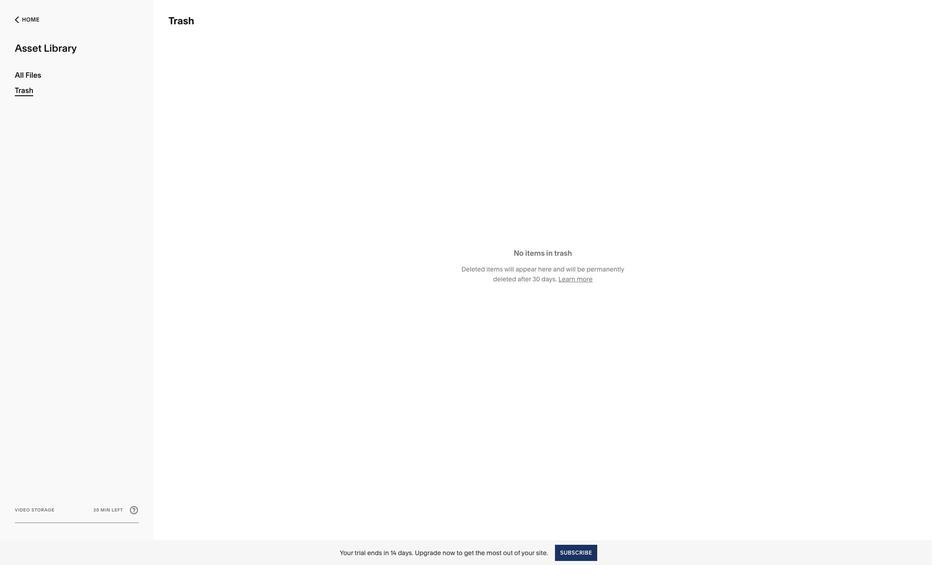 Task type: vqa. For each thing, say whether or not it's contained in the screenshot.
the rightmost 12 Button
no



Task type: describe. For each thing, give the bounding box(es) containing it.
storage
[[31, 508, 55, 513]]

all files
[[15, 71, 41, 80]]

subscribe button
[[556, 545, 598, 561]]

0 horizontal spatial days.
[[398, 549, 414, 557]]

learn
[[559, 275, 576, 283]]

home button
[[12, 0, 139, 40]]

site.
[[536, 549, 549, 557]]

trial
[[355, 549, 366, 557]]

all
[[15, 71, 24, 80]]

your trial ends in 14 days. upgrade now to get the most out of your site.
[[340, 549, 549, 557]]

asset
[[15, 42, 42, 54]]

your
[[340, 549, 353, 557]]

0 horizontal spatial trash
[[15, 86, 33, 95]]

library
[[44, 42, 77, 54]]

out
[[504, 549, 513, 557]]

1 horizontal spatial in
[[547, 249, 553, 258]]

deleted
[[494, 275, 517, 283]]

1 will from the left
[[505, 265, 514, 273]]

deleted items will appear here and will be permanently deleted after 30 days.
[[462, 265, 625, 283]]

asset library
[[15, 42, 77, 54]]

video storage
[[15, 508, 55, 513]]

of
[[515, 549, 521, 557]]

files
[[25, 71, 41, 80]]

1 horizontal spatial trash
[[169, 15, 194, 27]]

trash
[[555, 249, 573, 258]]

upgrade
[[415, 549, 441, 557]]

ends
[[368, 549, 382, 557]]

items for no items in trash
[[487, 265, 503, 273]]

here
[[539, 265, 552, 273]]

your
[[522, 549, 535, 557]]



Task type: locate. For each thing, give the bounding box(es) containing it.
30 right after
[[533, 275, 540, 283]]

items
[[526, 249, 545, 258], [487, 265, 503, 273]]

in left 14 at the left bottom
[[384, 549, 389, 557]]

min
[[101, 508, 110, 513]]

0 vertical spatial trash
[[169, 15, 194, 27]]

1 vertical spatial items
[[487, 265, 503, 273]]

items right the no
[[526, 249, 545, 258]]

be
[[578, 265, 586, 273]]

2 will from the left
[[566, 265, 576, 273]]

items inside deleted items will appear here and will be permanently deleted after 30 days.
[[487, 265, 503, 273]]

14
[[391, 549, 397, 557]]

most
[[487, 549, 502, 557]]

will left the be
[[566, 265, 576, 273]]

1 horizontal spatial days.
[[542, 275, 557, 283]]

0 vertical spatial items
[[526, 249, 545, 258]]

0 horizontal spatial will
[[505, 265, 514, 273]]

1 vertical spatial days.
[[398, 549, 414, 557]]

learn more
[[559, 275, 593, 283]]

days. right 14 at the left bottom
[[398, 549, 414, 557]]

will
[[505, 265, 514, 273], [566, 265, 576, 273]]

1 vertical spatial in
[[384, 549, 389, 557]]

1 horizontal spatial items
[[526, 249, 545, 258]]

0 vertical spatial 30
[[533, 275, 540, 283]]

video
[[15, 508, 30, 513]]

0 vertical spatial in
[[547, 249, 553, 258]]

permanently
[[587, 265, 625, 273]]

1 vertical spatial 30
[[93, 508, 99, 513]]

0 horizontal spatial in
[[384, 549, 389, 557]]

to
[[457, 549, 463, 557]]

the
[[476, 549, 485, 557]]

no items in trash
[[514, 249, 573, 258]]

30 left min
[[93, 508, 99, 513]]

days.
[[542, 275, 557, 283], [398, 549, 414, 557]]

will up deleted
[[505, 265, 514, 273]]

home
[[22, 16, 40, 23]]

items up deleted
[[487, 265, 503, 273]]

in
[[547, 249, 553, 258], [384, 549, 389, 557]]

1 horizontal spatial 30
[[533, 275, 540, 283]]

more
[[577, 275, 593, 283]]

left
[[112, 508, 123, 513]]

30
[[533, 275, 540, 283], [93, 508, 99, 513]]

0 vertical spatial days.
[[542, 275, 557, 283]]

trash
[[169, 15, 194, 27], [15, 86, 33, 95]]

get
[[464, 549, 474, 557]]

30 min left
[[93, 508, 123, 513]]

after
[[518, 275, 532, 283]]

days. down here
[[542, 275, 557, 283]]

appear
[[516, 265, 537, 273]]

now
[[443, 549, 456, 557]]

1 vertical spatial trash
[[15, 86, 33, 95]]

subscribe
[[561, 549, 593, 556]]

0 horizontal spatial 30
[[93, 508, 99, 513]]

in left trash
[[547, 249, 553, 258]]

and
[[554, 265, 565, 273]]

deleted
[[462, 265, 485, 273]]

items for trash
[[526, 249, 545, 258]]

30 inside deleted items will appear here and will be permanently deleted after 30 days.
[[533, 275, 540, 283]]

no
[[514, 249, 524, 258]]

0 horizontal spatial items
[[487, 265, 503, 273]]

learn more link
[[559, 275, 593, 283]]

days. inside deleted items will appear here and will be permanently deleted after 30 days.
[[542, 275, 557, 283]]

1 horizontal spatial will
[[566, 265, 576, 273]]



